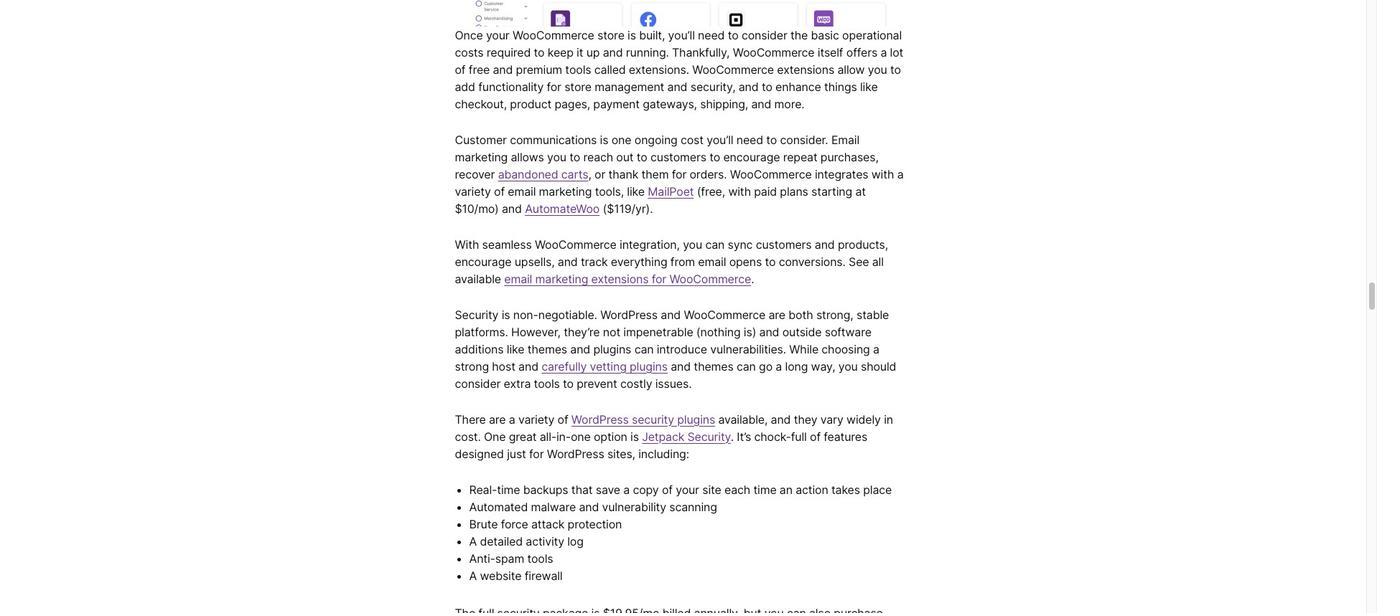 Task type: locate. For each thing, give the bounding box(es) containing it.
called
[[594, 63, 626, 77]]

1 horizontal spatial you'll
[[707, 133, 733, 147]]

carefully vetting plugins link
[[542, 360, 668, 374]]

tools down it
[[565, 63, 591, 77]]

woocommerce inside , or thank them for orders. woocommerce integrates with a variety of email marketing tools, like
[[730, 167, 812, 182]]

0 vertical spatial can
[[705, 238, 725, 252]]

just
[[507, 447, 526, 462]]

a left lot
[[881, 45, 887, 60]]

you down communications at the left of page
[[547, 150, 566, 165]]

like up the host
[[507, 342, 524, 357]]

need for repeat
[[736, 133, 763, 147]]

communications
[[510, 133, 597, 147]]

and inside available, and they vary widely in cost. one great all-in-one option is
[[771, 413, 791, 427]]

customers inside customer communications is one ongoing cost you'll need to consider. email marketing allows you to reach out to customers to encourage repeat purchases, recover
[[651, 150, 706, 165]]

0 horizontal spatial customers
[[651, 150, 706, 165]]

of up add
[[455, 63, 466, 77]]

a up "should"
[[873, 342, 879, 357]]

tools up firewall
[[527, 552, 553, 566]]

and down introduce
[[671, 360, 691, 374]]

with down purchases,
[[872, 167, 894, 182]]

store up pages,
[[564, 80, 592, 94]]

0 vertical spatial a
[[469, 535, 477, 549]]

in
[[884, 413, 893, 427]]

to right opens
[[765, 255, 776, 269]]

automatewoo link
[[525, 202, 600, 216]]

a inside real-time backups that save a copy of your site each time an action takes place automated malware and vulnerability scanning brute force attack protection a detailed activity log anti-spam tools a website firewall
[[623, 483, 630, 497]]

attack
[[531, 517, 565, 532]]

extensions up the enhance
[[777, 63, 834, 77]]

2 vertical spatial marketing
[[535, 272, 588, 286]]

0 vertical spatial are
[[769, 308, 786, 322]]

marketing down upsells,
[[535, 272, 588, 286]]

sites,
[[607, 447, 635, 462]]

activity
[[526, 535, 564, 549]]

and up impenetrable
[[661, 308, 681, 322]]

can inside 'with seamless woocommerce integration, you can sync customers and products, encourage upsells, and track everything from email opens to conversions. see all available'
[[705, 238, 725, 252]]

with seamless woocommerce integration, you can sync customers and products, encourage upsells, and track everything from email opens to conversions. see all available
[[455, 238, 888, 286]]

a
[[469, 535, 477, 549], [469, 569, 477, 583]]

one down the there are a variety of wordpress security plugins
[[571, 430, 591, 444]]

your inside real-time backups that save a copy of your site each time an action takes place automated malware and vulnerability scanning brute force attack protection a detailed activity log anti-spam tools a website firewall
[[676, 483, 699, 497]]

time up automated
[[497, 483, 520, 497]]

1 vertical spatial one
[[571, 430, 591, 444]]

0 horizontal spatial extensions
[[591, 272, 649, 286]]

2 vertical spatial email
[[504, 272, 532, 286]]

2 vertical spatial wordpress
[[547, 447, 604, 462]]

you'll inside once your woocommerce store is built, you'll need to consider the basic operational costs required to keep it up and running. thankfully, woocommerce itself offers a lot of free and premium tools called extensions. woocommerce extensions allow you to add functionality for store management and security, and to enhance things like checkout, product pages, payment gateways, shipping, and more.
[[668, 28, 695, 43]]

1 vertical spatial you'll
[[707, 133, 733, 147]]

like inside , or thank them for orders. woocommerce integrates with a variety of email marketing tools, like
[[627, 185, 645, 199]]

is
[[628, 28, 636, 43], [600, 133, 608, 147], [502, 308, 510, 322], [630, 430, 639, 444]]

email down abandoned
[[508, 185, 536, 199]]

0 vertical spatial themes
[[528, 342, 567, 357]]

and
[[603, 45, 623, 60], [493, 63, 513, 77], [667, 80, 687, 94], [739, 80, 759, 94], [751, 97, 771, 111], [502, 202, 522, 216], [815, 238, 835, 252], [558, 255, 578, 269], [661, 308, 681, 322], [759, 325, 779, 340], [570, 342, 590, 357], [518, 360, 538, 374], [671, 360, 691, 374], [771, 413, 791, 427], [579, 500, 599, 515]]

like up ($119/yr).
[[627, 185, 645, 199]]

can down vulnerabilities.
[[737, 360, 756, 374]]

is up reach on the left top of page
[[600, 133, 608, 147]]

costly
[[620, 377, 652, 391]]

are
[[769, 308, 786, 322], [489, 413, 506, 427]]

and down the 'required'
[[493, 63, 513, 77]]

need inside once your woocommerce store is built, you'll need to consider the basic operational costs required to keep it up and running. thankfully, woocommerce itself offers a lot of free and premium tools called extensions. woocommerce extensions allow you to add functionality for store management and security, and to enhance things like checkout, product pages, payment gateways, shipping, and more.
[[698, 28, 725, 43]]

automatewoo ($119/yr).
[[525, 202, 656, 216]]

wordpress
[[600, 308, 658, 322], [571, 413, 629, 427], [547, 447, 604, 462]]

for down everything
[[652, 272, 666, 286]]

time
[[497, 483, 520, 497], [753, 483, 777, 497]]

and up chock-
[[771, 413, 791, 427]]

choosing
[[822, 342, 870, 357]]

an
[[780, 483, 793, 497]]

log
[[567, 535, 584, 549]]

1 vertical spatial marketing
[[539, 185, 592, 199]]

0 horizontal spatial themes
[[528, 342, 567, 357]]

0 vertical spatial variety
[[455, 185, 491, 199]]

1 horizontal spatial your
[[676, 483, 699, 497]]

0 horizontal spatial .
[[731, 430, 734, 444]]

wordpress security plugins link
[[571, 413, 715, 427]]

need down shipping,
[[736, 133, 763, 147]]

encourage up paid
[[723, 150, 780, 165]]

0 vertical spatial your
[[486, 28, 510, 43]]

woocommerce up (nothing
[[684, 308, 766, 322]]

for inside . it's chock-full of features designed just for wordpress sites, including:
[[529, 447, 544, 462]]

and up protection on the left bottom of page
[[579, 500, 599, 515]]

built,
[[639, 28, 665, 43]]

1 vertical spatial a
[[469, 569, 477, 583]]

0 horizontal spatial encourage
[[455, 255, 512, 269]]

checkout,
[[455, 97, 507, 111]]

wordpress up not in the left of the page
[[600, 308, 658, 322]]

your inside once your woocommerce store is built, you'll need to consider the basic operational costs required to keep it up and running. thankfully, woocommerce itself offers a lot of free and premium tools called extensions. woocommerce extensions allow you to add functionality for store management and security, and to enhance things like checkout, product pages, payment gateways, shipping, and more.
[[486, 28, 510, 43]]

1 vertical spatial with
[[728, 185, 751, 199]]

see
[[849, 255, 869, 269]]

customer
[[455, 133, 507, 147]]

customers down cost
[[651, 150, 706, 165]]

0 vertical spatial plugins
[[593, 342, 631, 357]]

of inside real-time backups that save a copy of your site each time an action takes place automated malware and vulnerability scanning brute force attack protection a detailed activity log anti-spam tools a website firewall
[[662, 483, 673, 497]]

one
[[612, 133, 631, 147], [571, 430, 591, 444]]

0 horizontal spatial consider
[[455, 377, 501, 391]]

2 horizontal spatial can
[[737, 360, 756, 374]]

(free,
[[697, 185, 725, 199]]

($119/yr).
[[603, 202, 653, 216]]

1 vertical spatial .
[[731, 430, 734, 444]]

0 vertical spatial encourage
[[723, 150, 780, 165]]

1 horizontal spatial can
[[705, 238, 725, 252]]

automatewoo
[[525, 202, 600, 216]]

store
[[597, 28, 625, 43], [564, 80, 592, 94]]

wordpress down in-
[[547, 447, 604, 462]]

need
[[698, 28, 725, 43], [736, 133, 763, 147]]

1 vertical spatial your
[[676, 483, 699, 497]]

0 horizontal spatial variety
[[455, 185, 491, 199]]

vulnerabilities.
[[710, 342, 786, 357]]

1 horizontal spatial .
[[751, 272, 754, 286]]

customers inside 'with seamless woocommerce integration, you can sync customers and products, encourage upsells, and track everything from email opens to conversions. see all available'
[[756, 238, 812, 252]]

plugins up costly
[[630, 360, 668, 374]]

marketing down customer
[[455, 150, 508, 165]]

like inside security is non-negotiable. wordpress and woocommerce are both strong, stable platforms. however, they're not impenetrable (nothing is) and outside software additions like themes and plugins can introduce vulnerabilities. while choosing a strong host and
[[507, 342, 524, 357]]

0 horizontal spatial store
[[564, 80, 592, 94]]

0 vertical spatial need
[[698, 28, 725, 43]]

variety
[[455, 185, 491, 199], [518, 413, 554, 427]]

1 vertical spatial wordpress
[[571, 413, 629, 427]]

0 horizontal spatial can
[[634, 342, 654, 357]]

customers up conversions.
[[756, 238, 812, 252]]

jetpack security
[[642, 430, 731, 444]]

plugins up jetpack security link
[[677, 413, 715, 427]]

0 horizontal spatial one
[[571, 430, 591, 444]]

encourage inside 'with seamless woocommerce integration, you can sync customers and products, encourage upsells, and track everything from email opens to conversions. see all available'
[[455, 255, 512, 269]]

your up the 'required'
[[486, 28, 510, 43]]

strong
[[455, 360, 489, 374]]

1 horizontal spatial like
[[627, 185, 645, 199]]

with
[[872, 167, 894, 182], [728, 185, 751, 199]]

0 horizontal spatial are
[[489, 413, 506, 427]]

tools down carefully
[[534, 377, 560, 391]]

email down upsells,
[[504, 272, 532, 286]]

0 vertical spatial consider
[[742, 28, 787, 43]]

. it's chock-full of features designed just for wordpress sites, including:
[[455, 430, 867, 462]]

1 vertical spatial encourage
[[455, 255, 512, 269]]

to up 'carts'
[[570, 150, 580, 165]]

1 horizontal spatial consider
[[742, 28, 787, 43]]

extensions
[[777, 63, 834, 77], [591, 272, 649, 286]]

a inside , or thank them for orders. woocommerce integrates with a variety of email marketing tools, like
[[897, 167, 904, 182]]

1 vertical spatial extensions
[[591, 272, 649, 286]]

with left paid
[[728, 185, 751, 199]]

of inside once your woocommerce store is built, you'll need to consider the basic operational costs required to keep it up and running. thankfully, woocommerce itself offers a lot of free and premium tools called extensions. woocommerce extensions allow you to add functionality for store management and security, and to enhance things like checkout, product pages, payment gateways, shipping, and more.
[[455, 63, 466, 77]]

1 horizontal spatial are
[[769, 308, 786, 322]]

1 horizontal spatial need
[[736, 133, 763, 147]]

1 horizontal spatial encourage
[[723, 150, 780, 165]]

sync
[[728, 238, 753, 252]]

can
[[705, 238, 725, 252], [634, 342, 654, 357], [737, 360, 756, 374]]

tools inside once your woocommerce store is built, you'll need to consider the basic operational costs required to keep it up and running. thankfully, woocommerce itself offers a lot of free and premium tools called extensions. woocommerce extensions allow you to add functionality for store management and security, and to enhance things like checkout, product pages, payment gateways, shipping, and more.
[[565, 63, 591, 77]]

variety down recover
[[455, 185, 491, 199]]

. down opens
[[751, 272, 754, 286]]

and up extra in the left bottom of the page
[[518, 360, 538, 374]]

plugins inside security is non-negotiable. wordpress and woocommerce are both strong, stable platforms. however, they're not impenetrable (nothing is) and outside software additions like themes and plugins can introduce vulnerabilities. while choosing a strong host and
[[593, 342, 631, 357]]

both
[[789, 308, 813, 322]]

to down carefully
[[563, 377, 574, 391]]

a up great
[[509, 413, 515, 427]]

0 vertical spatial like
[[860, 80, 878, 94]]

consider left the
[[742, 28, 787, 43]]

2 horizontal spatial like
[[860, 80, 878, 94]]

1 vertical spatial customers
[[756, 238, 812, 252]]

one up out
[[612, 133, 631, 147]]

1 horizontal spatial store
[[597, 28, 625, 43]]

like down allow
[[860, 80, 878, 94]]

1 horizontal spatial time
[[753, 483, 777, 497]]

is left non- on the bottom
[[502, 308, 510, 322]]

and up conversions.
[[815, 238, 835, 252]]

0 horizontal spatial you'll
[[668, 28, 695, 43]]

lot
[[890, 45, 903, 60]]

1 vertical spatial store
[[564, 80, 592, 94]]

consider down "strong"
[[455, 377, 501, 391]]

2 vertical spatial like
[[507, 342, 524, 357]]

1 horizontal spatial customers
[[756, 238, 812, 252]]

marketing up the automatewoo
[[539, 185, 592, 199]]

1 horizontal spatial one
[[612, 133, 631, 147]]

a right save
[[623, 483, 630, 497]]

for
[[547, 80, 561, 94], [672, 167, 687, 182], [652, 272, 666, 286], [529, 447, 544, 462]]

woocommerce
[[513, 28, 594, 43], [733, 45, 815, 60], [692, 63, 774, 77], [730, 167, 812, 182], [535, 238, 617, 252], [669, 272, 751, 286], [684, 308, 766, 322]]

marketing inside customer communications is one ongoing cost you'll need to consider. email marketing allows you to reach out to customers to encourage repeat purchases, recover
[[455, 150, 508, 165]]

a right "go"
[[776, 360, 782, 374]]

scanning
[[669, 500, 717, 515]]

to left the enhance
[[762, 80, 772, 94]]

conversions.
[[779, 255, 846, 269]]

including:
[[638, 447, 689, 462]]

a
[[881, 45, 887, 60], [897, 167, 904, 182], [873, 342, 879, 357], [776, 360, 782, 374], [509, 413, 515, 427], [623, 483, 630, 497]]

email right from
[[698, 255, 726, 269]]

automated
[[469, 500, 528, 515]]

1 time from the left
[[497, 483, 520, 497]]

need up thankfully, in the top of the page
[[698, 28, 725, 43]]

operational
[[842, 28, 902, 43]]

a down anti-
[[469, 569, 477, 583]]

0 vertical spatial wordpress
[[600, 308, 658, 322]]

you inside 'with seamless woocommerce integration, you can sync customers and products, encourage upsells, and track everything from email opens to conversions. see all available'
[[683, 238, 702, 252]]

available, and they vary widely in cost. one great all-in-one option is
[[455, 413, 893, 444]]

1 vertical spatial can
[[634, 342, 654, 357]]

1 vertical spatial security
[[688, 430, 731, 444]]

a right integrates on the right top of page
[[897, 167, 904, 182]]

1 vertical spatial tools
[[534, 377, 560, 391]]

1 horizontal spatial extensions
[[777, 63, 834, 77]]

wordpress inside . it's chock-full of features designed just for wordpress sites, including:
[[547, 447, 604, 462]]

2 vertical spatial can
[[737, 360, 756, 374]]

at
[[855, 185, 866, 199]]

consider inside once your woocommerce store is built, you'll need to consider the basic operational costs required to keep it up and running. thankfully, woocommerce itself offers a lot of free and premium tools called extensions. woocommerce extensions allow you to add functionality for store management and security, and to enhance things like checkout, product pages, payment gateways, shipping, and more.
[[742, 28, 787, 43]]

2 a from the top
[[469, 569, 477, 583]]

1 horizontal spatial with
[[872, 167, 894, 182]]

themes down (nothing
[[694, 360, 734, 374]]

out
[[616, 150, 634, 165]]

or
[[595, 167, 605, 182]]

option
[[594, 430, 627, 444]]

0 vertical spatial you'll
[[668, 28, 695, 43]]

you up from
[[683, 238, 702, 252]]

0 vertical spatial with
[[872, 167, 894, 182]]

1 vertical spatial like
[[627, 185, 645, 199]]

you'll for encourage
[[707, 133, 733, 147]]

one inside available, and they vary widely in cost. one great all-in-one option is
[[571, 430, 591, 444]]

1 vertical spatial variety
[[518, 413, 554, 427]]

1 horizontal spatial themes
[[694, 360, 734, 374]]

for right just
[[529, 447, 544, 462]]

is)
[[744, 325, 756, 340]]

0 vertical spatial tools
[[565, 63, 591, 77]]

0 vertical spatial one
[[612, 133, 631, 147]]

is down wordpress security plugins link
[[630, 430, 639, 444]]

is left built,
[[628, 28, 636, 43]]

is inside once your woocommerce store is built, you'll need to consider the basic operational costs required to keep it up and running. thankfully, woocommerce itself offers a lot of free and premium tools called extensions. woocommerce extensions allow you to add functionality for store management and security, and to enhance things like checkout, product pages, payment gateways, shipping, and more.
[[628, 28, 636, 43]]

upsells,
[[515, 255, 555, 269]]

you'll inside customer communications is one ongoing cost you'll need to consider. email marketing allows you to reach out to customers to encourage repeat purchases, recover
[[707, 133, 733, 147]]

0 vertical spatial marketing
[[455, 150, 508, 165]]

0 vertical spatial security
[[455, 308, 499, 322]]

encourage up available
[[455, 255, 512, 269]]

. left the it's at bottom
[[731, 430, 734, 444]]

0 vertical spatial extensions
[[777, 63, 834, 77]]

a inside security is non-negotiable. wordpress and woocommerce are both strong, stable platforms. however, they're not impenetrable (nothing is) and outside software additions like themes and plugins can introduce vulnerabilities. while choosing a strong host and
[[873, 342, 879, 357]]

plugins down not in the left of the page
[[593, 342, 631, 357]]

0 horizontal spatial security
[[455, 308, 499, 322]]

for down the premium at the top left
[[547, 80, 561, 94]]

you down the offers
[[868, 63, 887, 77]]

go
[[759, 360, 773, 374]]

consider inside the and themes can go a long way, you should consider extra tools to prevent costly issues.
[[455, 377, 501, 391]]

of right full
[[810, 430, 821, 444]]

woocommerce up security,
[[692, 63, 774, 77]]

tools inside real-time backups that save a copy of your site each time an action takes place automated malware and vulnerability scanning brute force attack protection a detailed activity log anti-spam tools a website firewall
[[527, 552, 553, 566]]

tools for woocommerce
[[565, 63, 591, 77]]

jetpack
[[642, 430, 684, 444]]

0 horizontal spatial with
[[728, 185, 751, 199]]

are inside security is non-negotiable. wordpress and woocommerce are both strong, stable platforms. however, they're not impenetrable (nothing is) and outside software additions like themes and plugins can introduce vulnerabilities. while choosing a strong host and
[[769, 308, 786, 322]]

consider for the
[[742, 28, 787, 43]]

are left both
[[769, 308, 786, 322]]

add
[[455, 80, 475, 94]]

1 vertical spatial need
[[736, 133, 763, 147]]

0 vertical spatial customers
[[651, 150, 706, 165]]

store up up
[[597, 28, 625, 43]]

2 vertical spatial tools
[[527, 552, 553, 566]]

woocommerce up track
[[535, 238, 617, 252]]

1 vertical spatial themes
[[694, 360, 734, 374]]

mailpoet
[[648, 185, 694, 199]]

and left track
[[558, 255, 578, 269]]

time left an
[[753, 483, 777, 497]]

0 horizontal spatial like
[[507, 342, 524, 357]]

marketing
[[455, 150, 508, 165], [539, 185, 592, 199], [535, 272, 588, 286]]

1 horizontal spatial variety
[[518, 413, 554, 427]]

security
[[455, 308, 499, 322], [688, 430, 731, 444]]

variety up all-
[[518, 413, 554, 427]]

a up anti-
[[469, 535, 477, 549]]

you'll right cost
[[707, 133, 733, 147]]

woocommerce up paid
[[730, 167, 812, 182]]

for up mailpoet
[[672, 167, 687, 182]]

your up scanning
[[676, 483, 699, 497]]

need inside customer communications is one ongoing cost you'll need to consider. email marketing allows you to reach out to customers to encourage repeat purchases, recover
[[736, 133, 763, 147]]

widely
[[847, 413, 881, 427]]

to up 'orders.'
[[710, 150, 720, 165]]

management
[[595, 80, 664, 94]]

1 vertical spatial email
[[698, 255, 726, 269]]

0 vertical spatial email
[[508, 185, 536, 199]]

prevent
[[577, 377, 617, 391]]

real-time backups that save a copy of your site each time an action takes place automated malware and vulnerability scanning brute force attack protection a detailed activity log anti-spam tools a website firewall
[[469, 483, 892, 583]]

and right the $10/mo)
[[502, 202, 522, 216]]

however,
[[511, 325, 561, 340]]

you'll down grid of extensions from woocommerce image
[[668, 28, 695, 43]]

and inside real-time backups that save a copy of your site each time an action takes place automated malware and vulnerability scanning brute force attack protection a detailed activity log anti-spam tools a website firewall
[[579, 500, 599, 515]]

of up the $10/mo)
[[494, 185, 505, 199]]

0 horizontal spatial time
[[497, 483, 520, 497]]

1 vertical spatial consider
[[455, 377, 501, 391]]

there
[[455, 413, 486, 427]]

to inside the and themes can go a long way, you should consider extra tools to prevent costly issues.
[[563, 377, 574, 391]]

are up one
[[489, 413, 506, 427]]

of right the copy
[[662, 483, 673, 497]]

0 horizontal spatial need
[[698, 28, 725, 43]]

should
[[861, 360, 896, 374]]

integrates
[[815, 167, 868, 182]]

0 horizontal spatial your
[[486, 28, 510, 43]]



Task type: vqa. For each thing, say whether or not it's contained in the screenshot.
Service navigation menu element
no



Task type: describe. For each thing, give the bounding box(es) containing it.
grid of extensions from woocommerce image
[[455, 0, 912, 27]]

host
[[492, 360, 515, 374]]

basic
[[811, 28, 839, 43]]

it
[[577, 45, 583, 60]]

issues.
[[655, 377, 692, 391]]

you inside once your woocommerce store is built, you'll need to consider the basic operational costs required to keep it up and running. thankfully, woocommerce itself offers a lot of free and premium tools called extensions. woocommerce extensions allow you to add functionality for store management and security, and to enhance things like checkout, product pages, payment gateways, shipping, and more.
[[868, 63, 887, 77]]

to right out
[[637, 150, 647, 165]]

you'll for running.
[[668, 28, 695, 43]]

you inside customer communications is one ongoing cost you'll need to consider. email marketing allows you to reach out to customers to encourage repeat purchases, recover
[[547, 150, 566, 165]]

once your woocommerce store is built, you'll need to consider the basic operational costs required to keep it up and running. thankfully, woocommerce itself offers a lot of free and premium tools called extensions. woocommerce extensions allow you to add functionality for store management and security, and to enhance things like checkout, product pages, payment gateways, shipping, and more.
[[455, 28, 903, 111]]

it's
[[737, 430, 751, 444]]

consider for extra
[[455, 377, 501, 391]]

abandoned
[[498, 167, 558, 182]]

product
[[510, 97, 552, 111]]

and up gateways,
[[667, 80, 687, 94]]

0 vertical spatial .
[[751, 272, 754, 286]]

mailpoet link
[[648, 185, 694, 199]]

1 vertical spatial are
[[489, 413, 506, 427]]

extensions.
[[629, 63, 689, 77]]

marketing inside , or thank them for orders. woocommerce integrates with a variety of email marketing tools, like
[[539, 185, 592, 199]]

email marketing extensions for woocommerce link
[[504, 272, 751, 286]]

free
[[469, 63, 490, 77]]

and down the they're
[[570, 342, 590, 357]]

can inside security is non-negotiable. wordpress and woocommerce are both strong, stable platforms. however, they're not impenetrable (nothing is) and outside software additions like themes and plugins can introduce vulnerabilities. while choosing a strong host and
[[634, 342, 654, 357]]

premium
[[516, 63, 562, 77]]

up
[[586, 45, 600, 60]]

great
[[509, 430, 537, 444]]

of inside . it's chock-full of features designed just for wordpress sites, including:
[[810, 430, 821, 444]]

spam
[[495, 552, 524, 566]]

2 time from the left
[[753, 483, 777, 497]]

that
[[571, 483, 593, 497]]

website
[[480, 569, 522, 583]]

reach
[[583, 150, 613, 165]]

itself
[[818, 45, 843, 60]]

one
[[484, 430, 506, 444]]

keep
[[548, 45, 574, 60]]

to up the premium at the top left
[[534, 45, 545, 60]]

email inside , or thank them for orders. woocommerce integrates with a variety of email marketing tools, like
[[508, 185, 536, 199]]

from
[[671, 255, 695, 269]]

opens
[[729, 255, 762, 269]]

required
[[487, 45, 531, 60]]

for inside once your woocommerce store is built, you'll need to consider the basic operational costs required to keep it up and running. thankfully, woocommerce itself offers a lot of free and premium tools called extensions. woocommerce extensions allow you to add functionality for store management and security, and to enhance things like checkout, product pages, payment gateways, shipping, and more.
[[547, 80, 561, 94]]

email inside 'with seamless woocommerce integration, you can sync customers and products, encourage upsells, and track everything from email opens to conversions. see all available'
[[698, 255, 726, 269]]

and up called
[[603, 45, 623, 60]]

and inside the and themes can go a long way, you should consider extra tools to prevent costly issues.
[[671, 360, 691, 374]]

real-
[[469, 483, 497, 497]]

woocommerce inside security is non-negotiable. wordpress and woocommerce are both strong, stable platforms. however, they're not impenetrable (nothing is) and outside software additions like themes and plugins can introduce vulnerabilities. while choosing a strong host and
[[684, 308, 766, 322]]

with inside , or thank them for orders. woocommerce integrates with a variety of email marketing tools, like
[[872, 167, 894, 182]]

them
[[642, 167, 669, 182]]

1 a from the top
[[469, 535, 477, 549]]

email marketing extensions for woocommerce .
[[504, 272, 754, 286]]

tools for backups
[[527, 552, 553, 566]]

you inside the and themes can go a long way, you should consider extra tools to prevent costly issues.
[[839, 360, 858, 374]]

firewall
[[525, 569, 563, 583]]

0 vertical spatial store
[[597, 28, 625, 43]]

all
[[872, 255, 884, 269]]

like inside once your woocommerce store is built, you'll need to consider the basic operational costs required to keep it up and running. thankfully, woocommerce itself offers a lot of free and premium tools called extensions. woocommerce extensions allow you to add functionality for store management and security, and to enhance things like checkout, product pages, payment gateways, shipping, and more.
[[860, 80, 878, 94]]

introduce
[[657, 342, 707, 357]]

orders.
[[690, 167, 727, 182]]

brute
[[469, 517, 498, 532]]

of up in-
[[558, 413, 568, 427]]

and up shipping,
[[739, 80, 759, 94]]

. inside . it's chock-full of features designed just for wordpress sites, including:
[[731, 430, 734, 444]]

stable
[[857, 308, 889, 322]]

variety inside , or thank them for orders. woocommerce integrates with a variety of email marketing tools, like
[[455, 185, 491, 199]]

customer communications is one ongoing cost you'll need to consider. email marketing allows you to reach out to customers to encourage repeat purchases, recover
[[455, 133, 879, 182]]

way,
[[811, 360, 835, 374]]

a inside once your woocommerce store is built, you'll need to consider the basic operational costs required to keep it up and running. thankfully, woocommerce itself offers a lot of free and premium tools called extensions. woocommerce extensions allow you to add functionality for store management and security, and to enhance things like checkout, product pages, payment gateways, shipping, and more.
[[881, 45, 887, 60]]

woocommerce down from
[[669, 272, 751, 286]]

more.
[[774, 97, 805, 111]]

abandoned carts link
[[498, 167, 588, 182]]

full
[[791, 430, 807, 444]]

for inside , or thank them for orders. woocommerce integrates with a variety of email marketing tools, like
[[672, 167, 687, 182]]

extra
[[504, 377, 531, 391]]

with inside the (free, with paid plans starting at $10/mo) and
[[728, 185, 751, 199]]

non-
[[513, 308, 538, 322]]

(free, with paid plans starting at $10/mo) and
[[455, 185, 866, 216]]

can inside the and themes can go a long way, you should consider extra tools to prevent costly issues.
[[737, 360, 756, 374]]

and right is) on the bottom right
[[759, 325, 779, 340]]

need for thankfully,
[[698, 28, 725, 43]]

to inside 'with seamless woocommerce integration, you can sync customers and products, encourage upsells, and track everything from email opens to conversions. see all available'
[[765, 255, 776, 269]]

enhance
[[776, 80, 821, 94]]

integration,
[[620, 238, 680, 252]]

functionality
[[478, 80, 544, 94]]

woocommerce inside 'with seamless woocommerce integration, you can sync customers and products, encourage upsells, and track everything from email opens to conversions. see all available'
[[535, 238, 617, 252]]

woocommerce down the
[[733, 45, 815, 60]]

in-
[[556, 430, 571, 444]]

encourage inside customer communications is one ongoing cost you'll need to consider. email marketing allows you to reach out to customers to encourage repeat purchases, recover
[[723, 150, 780, 165]]

is inside security is non-negotiable. wordpress and woocommerce are both strong, stable platforms. however, they're not impenetrable (nothing is) and outside software additions like themes and plugins can introduce vulnerabilities. while choosing a strong host and
[[502, 308, 510, 322]]

security
[[632, 413, 674, 427]]

$10/mo)
[[455, 202, 499, 216]]

features
[[824, 430, 867, 444]]

security inside security is non-negotiable. wordpress and woocommerce are both strong, stable platforms. however, they're not impenetrable (nothing is) and outside software additions like themes and plugins can introduce vulnerabilities. while choosing a strong host and
[[455, 308, 499, 322]]

available,
[[718, 413, 768, 427]]

of inside , or thank them for orders. woocommerce integrates with a variety of email marketing tools, like
[[494, 185, 505, 199]]

is inside available, and they vary widely in cost. one great all-in-one option is
[[630, 430, 639, 444]]

allows
[[511, 150, 544, 165]]

a inside the and themes can go a long way, you should consider extra tools to prevent costly issues.
[[776, 360, 782, 374]]

themes inside the and themes can go a long way, you should consider extra tools to prevent costly issues.
[[694, 360, 734, 374]]

2 vertical spatial plugins
[[677, 413, 715, 427]]

the
[[791, 28, 808, 43]]

1 vertical spatial plugins
[[630, 360, 668, 374]]

malware
[[531, 500, 576, 515]]

things
[[824, 80, 857, 94]]

they
[[794, 413, 817, 427]]

themes inside security is non-negotiable. wordpress and woocommerce are both strong, stable platforms. however, they're not impenetrable (nothing is) and outside software additions like themes and plugins can introduce vulnerabilities. while choosing a strong host and
[[528, 342, 567, 357]]

woocommerce up keep
[[513, 28, 594, 43]]

save
[[596, 483, 620, 497]]

platforms.
[[455, 325, 508, 340]]

is inside customer communications is one ongoing cost you'll need to consider. email marketing allows you to reach out to customers to encourage repeat purchases, recover
[[600, 133, 608, 147]]

and left more.
[[751, 97, 771, 111]]

protection
[[568, 517, 622, 532]]

and inside the (free, with paid plans starting at $10/mo) and
[[502, 202, 522, 216]]

pages,
[[555, 97, 590, 111]]

each
[[725, 483, 750, 497]]

abandoned carts
[[498, 167, 588, 182]]

, or thank them for orders. woocommerce integrates with a variety of email marketing tools, like
[[455, 167, 904, 199]]

extensions inside once your woocommerce store is built, you'll need to consider the basic operational costs required to keep it up and running. thankfully, woocommerce itself offers a lot of free and premium tools called extensions. woocommerce extensions allow you to add functionality for store management and security, and to enhance things like checkout, product pages, payment gateways, shipping, and more.
[[777, 63, 834, 77]]

repeat
[[783, 150, 817, 165]]

security is non-negotiable. wordpress and woocommerce are both strong, stable platforms. however, they're not impenetrable (nothing is) and outside software additions like themes and plugins can introduce vulnerabilities. while choosing a strong host and
[[455, 308, 889, 374]]

wordpress inside security is non-negotiable. wordpress and woocommerce are both strong, stable platforms. however, they're not impenetrable (nothing is) and outside software additions like themes and plugins can introduce vulnerabilities. while choosing a strong host and
[[600, 308, 658, 322]]

detailed
[[480, 535, 523, 549]]

starting
[[811, 185, 852, 199]]

and themes can go a long way, you should consider extra tools to prevent costly issues.
[[455, 360, 896, 391]]

thankfully,
[[672, 45, 730, 60]]

allow
[[838, 63, 865, 77]]

costs
[[455, 45, 484, 60]]

to down lot
[[890, 63, 901, 77]]

email
[[831, 133, 860, 147]]

one inside customer communications is one ongoing cost you'll need to consider. email marketing allows you to reach out to customers to encourage repeat purchases, recover
[[612, 133, 631, 147]]

place
[[863, 483, 892, 497]]

carefully
[[542, 360, 587, 374]]

1 horizontal spatial security
[[688, 430, 731, 444]]

designed
[[455, 447, 504, 462]]

cost
[[681, 133, 704, 147]]

shipping,
[[700, 97, 748, 111]]

additions
[[455, 342, 504, 357]]

to left consider.
[[766, 133, 777, 147]]

to up thankfully, in the top of the page
[[728, 28, 739, 43]]

site
[[702, 483, 721, 497]]

thank
[[609, 167, 638, 182]]

carefully vetting plugins
[[542, 360, 668, 374]]

tools inside the and themes can go a long way, you should consider extra tools to prevent costly issues.
[[534, 377, 560, 391]]



